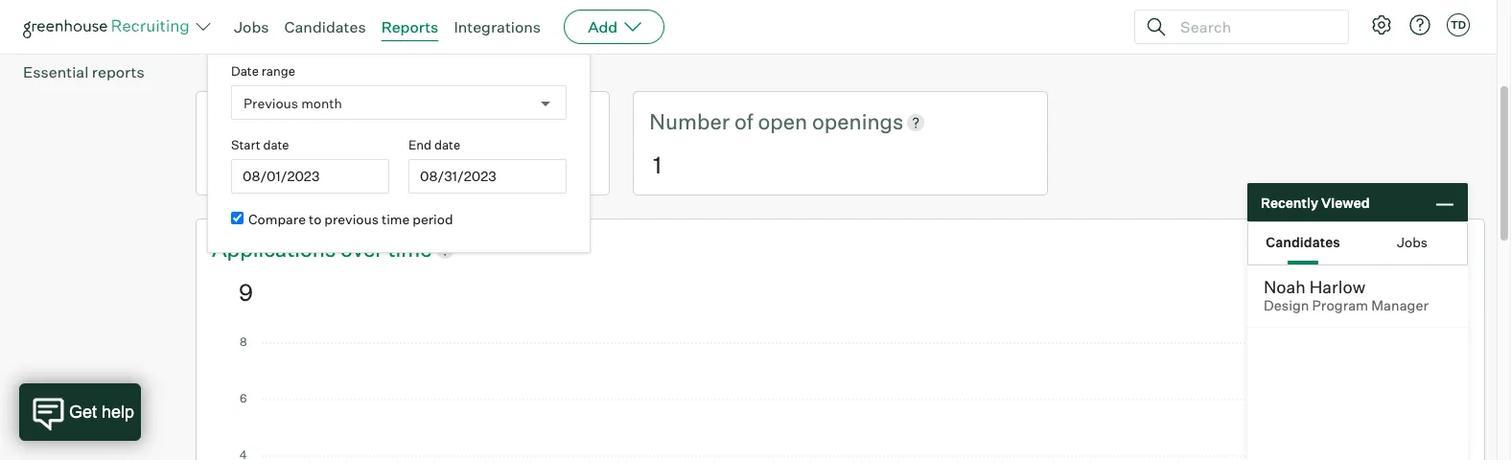 Task type: vqa. For each thing, say whether or not it's contained in the screenshot.
second stage from the left
no



Task type: locate. For each thing, give the bounding box(es) containing it.
date down qualified 'link'
[[263, 137, 289, 153]]

open
[[758, 109, 808, 134]]

previous month down 27,
[[244, 95, 342, 111]]

previous month up "jun 29 - sep 27, 2023"
[[229, 11, 328, 27]]

time
[[382, 211, 410, 227], [388, 236, 432, 262]]

0 vertical spatial month
[[287, 11, 328, 27]]

to
[[309, 211, 322, 227]]

-
[[254, 62, 260, 78]]

08/01/2023
[[243, 168, 320, 184]]

reports
[[381, 17, 439, 36]]

month up 27,
[[287, 11, 328, 27]]

2 date from the left
[[434, 137, 460, 153]]

0 vertical spatial previous month
[[229, 11, 328, 27]]

over
[[340, 236, 383, 262]]

0 vertical spatial time
[[382, 211, 410, 227]]

date right end
[[434, 137, 460, 153]]

td button
[[1447, 13, 1470, 36]]

1 date from the left
[[263, 137, 289, 153]]

month down 2023 on the top left of page
[[301, 95, 342, 111]]

27,
[[291, 62, 310, 78]]

date for start date
[[263, 137, 289, 153]]

9
[[239, 278, 253, 307]]

Compare to previous time period checkbox
[[231, 212, 244, 225]]

sep
[[263, 62, 288, 78]]

candidates down recently viewed
[[1266, 233, 1340, 250]]

0 vertical spatial candidates
[[284, 17, 366, 36]]

noah harlow design program manager
[[1264, 276, 1429, 315]]

jobs
[[234, 17, 269, 36]]

dashboards
[[23, 23, 113, 42]]

greenhouse recruiting image
[[23, 15, 196, 38]]

previous month
[[229, 11, 328, 27], [244, 95, 342, 111]]

manager
[[1371, 297, 1429, 315]]

previous
[[324, 211, 379, 227]]

jobs link
[[234, 17, 269, 36]]

time up time link
[[382, 211, 410, 227]]

1
[[653, 151, 662, 179]]

previous up the -
[[229, 11, 284, 27]]

integrations
[[454, 17, 541, 36]]

candidates up 2023 on the top left of page
[[284, 17, 366, 36]]

date
[[231, 63, 259, 79]]

month
[[287, 11, 328, 27], [301, 95, 342, 111]]

candidates
[[284, 17, 366, 36], [1266, 233, 1340, 250]]

previous
[[229, 11, 284, 27], [244, 95, 298, 111]]

td
[[1451, 18, 1466, 32]]

end date
[[408, 137, 460, 153]]

applications link
[[212, 235, 340, 264]]

1 horizontal spatial date
[[434, 137, 460, 153]]

1 vertical spatial candidates
[[1266, 233, 1340, 250]]

0 horizontal spatial date
[[263, 137, 289, 153]]

over link
[[340, 235, 388, 264]]

compare
[[248, 211, 306, 227]]

xychart image
[[239, 337, 1442, 460]]

date
[[263, 137, 289, 153], [434, 137, 460, 153]]

previous down range
[[244, 95, 298, 111]]

time down period
[[388, 236, 432, 262]]

previous inside button
[[229, 11, 284, 27]]

applications over
[[212, 236, 388, 262]]

qualified
[[212, 109, 304, 134]]

number
[[649, 109, 730, 134]]

0 vertical spatial previous
[[229, 11, 284, 27]]

29
[[235, 62, 251, 78]]

jun
[[207, 62, 232, 78]]

design
[[1264, 297, 1309, 315]]

dashboards link
[[23, 21, 169, 44]]

essential
[[23, 62, 89, 82]]

essential reports
[[23, 62, 144, 82]]

number of open
[[649, 109, 812, 134]]

0 horizontal spatial candidates
[[284, 17, 366, 36]]

previous month button
[[207, 2, 350, 37]]

reports
[[92, 62, 144, 82]]

openings
[[812, 109, 904, 134]]



Task type: describe. For each thing, give the bounding box(es) containing it.
08/31/2023
[[420, 168, 496, 184]]

of
[[735, 109, 753, 134]]

recently viewed
[[1261, 194, 1370, 210]]

time link
[[388, 235, 432, 264]]

candidates link
[[304, 108, 413, 137]]

start
[[231, 137, 260, 153]]

1 horizontal spatial candidates
[[1266, 233, 1340, 250]]

range
[[261, 63, 295, 79]]

candidates link
[[284, 17, 366, 36]]

1 vertical spatial previous month
[[244, 95, 342, 111]]

date for end date
[[434, 137, 460, 153]]

add button
[[564, 10, 665, 44]]

1 vertical spatial previous
[[244, 95, 298, 111]]

program
[[1312, 297, 1369, 315]]

configure image
[[1370, 13, 1393, 36]]

viewed
[[1321, 194, 1370, 210]]

recently
[[1261, 194, 1318, 210]]

noah
[[1264, 276, 1306, 297]]

end
[[408, 137, 432, 153]]

1 vertical spatial month
[[301, 95, 342, 111]]

1 vertical spatial time
[[388, 236, 432, 262]]

harlow
[[1310, 276, 1366, 297]]

Search text field
[[1176, 13, 1331, 41]]

compare to previous time period
[[248, 211, 453, 227]]

integrations link
[[454, 17, 541, 36]]

reports link
[[381, 17, 439, 36]]

date range
[[231, 63, 295, 79]]

applications
[[212, 236, 336, 262]]

2023
[[313, 62, 347, 78]]

previous month inside previous month button
[[229, 11, 328, 27]]

jun 29 - sep 27, 2023
[[207, 62, 347, 78]]

td button
[[1443, 10, 1474, 40]]

start date
[[231, 137, 289, 153]]

essential reports link
[[23, 61, 169, 84]]

qualified link
[[212, 108, 304, 137]]

month inside button
[[287, 11, 328, 27]]

period
[[413, 211, 453, 227]]

candidates
[[304, 109, 413, 134]]

add
[[588, 17, 618, 36]]



